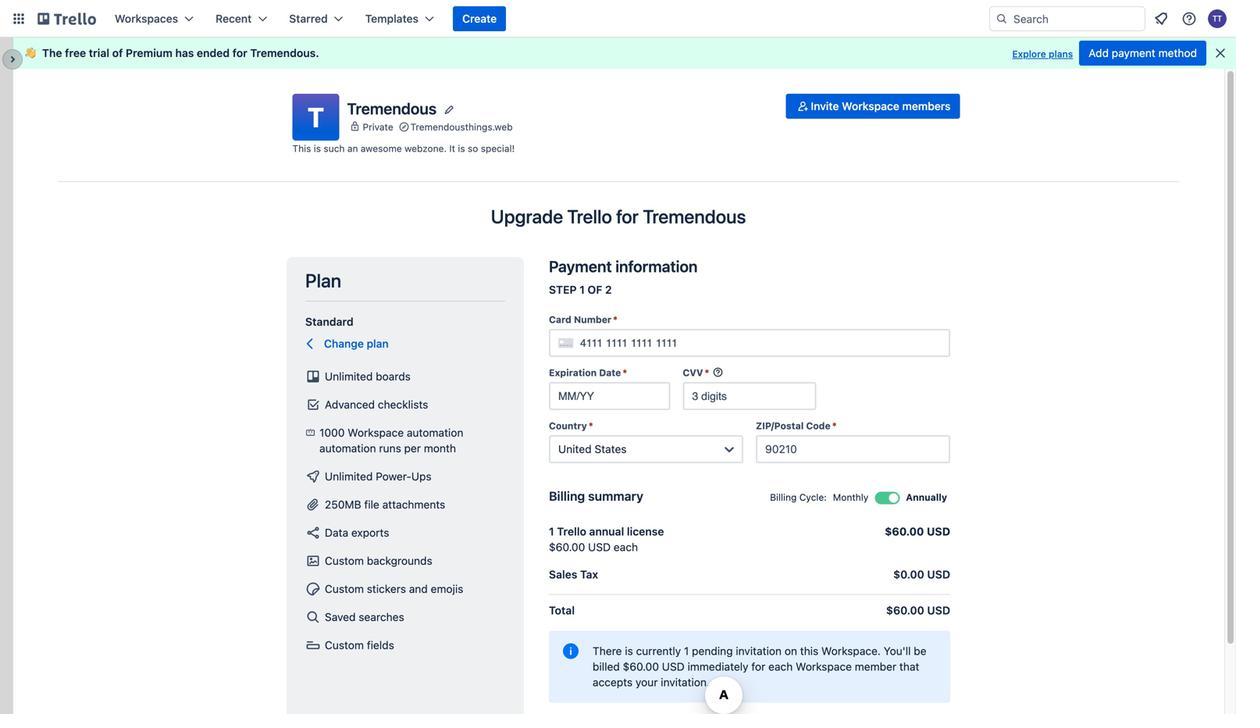 Task type: locate. For each thing, give the bounding box(es) containing it.
1000 workspace automation automation runs per month
[[320, 426, 464, 455]]

card
[[549, 314, 572, 325]]

2 vertical spatial workspace
[[796, 660, 852, 673]]

create
[[463, 12, 497, 25]]

usd right $0.00
[[928, 568, 951, 581]]

on
[[785, 645, 798, 658]]

custom for custom backgrounds
[[325, 554, 364, 567]]

invite workspace members
[[811, 100, 951, 113]]

1 up 'sales'
[[549, 525, 555, 538]]

stickers
[[367, 583, 406, 595]]

search image
[[996, 13, 1009, 25]]

workspace for invite
[[842, 100, 900, 113]]

1 vertical spatial workspace
[[348, 426, 404, 439]]

* right code
[[833, 420, 837, 431]]

you'll
[[884, 645, 911, 658]]

0 vertical spatial each
[[614, 541, 638, 554]]

of inside banner
[[112, 46, 123, 59]]

0 vertical spatial 1
[[580, 283, 585, 296]]

workspace down this
[[796, 660, 852, 673]]

recent
[[216, 12, 252, 25]]

plan
[[367, 337, 389, 350]]

👋
[[25, 46, 36, 59]]

250mb
[[325, 498, 361, 511]]

1 vertical spatial tremendous
[[347, 99, 437, 117]]

each down on on the right bottom
[[769, 660, 793, 673]]

sales tax
[[549, 568, 599, 581]]

2 vertical spatial $60.00 usd
[[623, 660, 685, 673]]

create button
[[453, 6, 506, 31]]

sales
[[549, 568, 578, 581]]

1 inside payment information step 1 of 2
[[580, 283, 585, 296]]

unlimited for unlimited power-ups
[[325, 470, 373, 483]]

1 vertical spatial each
[[769, 660, 793, 673]]

2 vertical spatial 1
[[684, 645, 689, 658]]

tremendous down starred
[[250, 46, 316, 59]]

workspace.
[[822, 645, 881, 658]]

states
[[595, 443, 627, 456]]

of
[[112, 46, 123, 59], [588, 283, 603, 296]]

add payment method
[[1089, 46, 1198, 59]]

summary
[[589, 489, 644, 504]]

* for zip/postal code *
[[833, 420, 837, 431]]

$60.00 down annually
[[885, 525, 925, 538]]

billing summary
[[549, 489, 644, 504]]

workspace right invite on the top right
[[842, 100, 900, 113]]

open information menu image
[[1182, 11, 1198, 27]]

of for information
[[588, 283, 603, 296]]

1 horizontal spatial each
[[769, 660, 793, 673]]

2 vertical spatial custom
[[325, 639, 364, 652]]

1000
[[320, 426, 345, 439]]

1 horizontal spatial billing
[[771, 492, 797, 503]]

2 custom from the top
[[325, 583, 364, 595]]

90210 text field
[[756, 435, 951, 463]]

awesome
[[361, 143, 402, 154]]

2 horizontal spatial is
[[625, 645, 634, 658]]

$0.00 usd
[[894, 568, 951, 581]]

usd down annually
[[927, 525, 951, 538]]

data exports
[[325, 526, 389, 539]]

0 vertical spatial for
[[233, 46, 248, 59]]

workspaces button
[[105, 6, 203, 31]]

0 vertical spatial of
[[112, 46, 123, 59]]

unlimited up the advanced
[[325, 370, 373, 383]]

1 horizontal spatial automation
[[407, 426, 464, 439]]

billed
[[593, 660, 620, 673]]

workspace inside immediately for each workspace member that accepts your invitation.
[[796, 660, 852, 673]]

0 horizontal spatial each
[[614, 541, 638, 554]]

0 horizontal spatial billing
[[549, 489, 585, 504]]

invitation
[[736, 645, 782, 658]]

$60.00 usd down 'currently'
[[623, 660, 685, 673]]

$60.00 usd down annually
[[885, 525, 951, 538]]

workspace up runs
[[348, 426, 404, 439]]

*
[[613, 314, 618, 325], [623, 367, 628, 378], [705, 367, 710, 378], [589, 420, 594, 431], [833, 420, 837, 431]]

this
[[293, 143, 311, 154]]

2 horizontal spatial for
[[752, 660, 766, 673]]

0 vertical spatial unlimited
[[325, 370, 373, 383]]

for down invitation
[[752, 660, 766, 673]]

cycle
[[800, 492, 824, 503]]

1 vertical spatial automation
[[320, 442, 376, 455]]

exports
[[352, 526, 389, 539]]

is right this
[[314, 143, 321, 154]]

trello inside 1 trello annual license $60.00 usd each
[[557, 525, 587, 538]]

standard
[[306, 315, 354, 328]]

billing left cycle
[[771, 492, 797, 503]]

$60.00 usd down $0.00 usd
[[887, 604, 951, 617]]

add
[[1089, 46, 1110, 59]]

automation down 1000
[[320, 442, 376, 455]]

united states
[[559, 443, 627, 456]]

sm image
[[796, 98, 811, 114]]

attachments
[[383, 498, 446, 511]]

billing cycle : monthly
[[771, 492, 869, 503]]

automation up month
[[407, 426, 464, 439]]

payment
[[549, 257, 612, 275]]

custom down data
[[325, 554, 364, 567]]

cvv
[[683, 367, 704, 378]]

1 for payment
[[580, 283, 585, 296]]

1 trello annual license $60.00 usd each
[[549, 525, 664, 554]]

usd
[[927, 525, 951, 538], [588, 541, 611, 554], [928, 568, 951, 581], [928, 604, 951, 617], [662, 660, 685, 673]]

for inside banner
[[233, 46, 248, 59]]

1 horizontal spatial of
[[588, 283, 603, 296]]

of inside payment information step 1 of 2
[[588, 283, 603, 296]]

usd down annual on the bottom
[[588, 541, 611, 554]]

1 horizontal spatial tremendous
[[347, 99, 437, 117]]

1 unlimited from the top
[[325, 370, 373, 383]]

0 vertical spatial trello
[[568, 206, 613, 227]]

usd down $0.00 usd
[[928, 604, 951, 617]]

trello up payment
[[568, 206, 613, 227]]

0 horizontal spatial tremendous
[[250, 46, 316, 59]]

billing down united
[[549, 489, 585, 504]]

2
[[606, 283, 612, 296]]

custom down saved
[[325, 639, 364, 652]]

t button
[[293, 94, 340, 141]]

saved
[[325, 611, 356, 624]]

0 horizontal spatial of
[[112, 46, 123, 59]]

0 horizontal spatial is
[[314, 143, 321, 154]]

0 horizontal spatial for
[[233, 46, 248, 59]]

tremendous up information
[[643, 206, 747, 227]]

1 vertical spatial of
[[588, 283, 603, 296]]

3 custom from the top
[[325, 639, 364, 652]]

so
[[468, 143, 478, 154]]

2 horizontal spatial tremendous
[[643, 206, 747, 227]]

0 vertical spatial tremendous
[[250, 46, 316, 59]]

1 vertical spatial unlimited
[[325, 470, 373, 483]]

Search field
[[990, 6, 1146, 31]]

workspace
[[842, 100, 900, 113], [348, 426, 404, 439], [796, 660, 852, 673]]

unlimited up 250mb
[[325, 470, 373, 483]]

is right it
[[458, 143, 465, 154]]

1 vertical spatial custom
[[325, 583, 364, 595]]

of right trial
[[112, 46, 123, 59]]

immediately for each workspace member that accepts your invitation.
[[593, 660, 920, 689]]

workspace for 1000
[[348, 426, 404, 439]]

for right 'ended'
[[233, 46, 248, 59]]

1 vertical spatial trello
[[557, 525, 587, 538]]

is for this
[[314, 143, 321, 154]]

each inside 1 trello annual license $60.00 usd each
[[614, 541, 638, 554]]

upgrade trello for tremendous
[[491, 206, 747, 227]]

0 horizontal spatial 1
[[549, 525, 555, 538]]

workspace inside "1000 workspace automation automation runs per month"
[[348, 426, 404, 439]]

1 inside 1 trello annual license $60.00 usd each
[[549, 525, 555, 538]]

2 vertical spatial for
[[752, 660, 766, 673]]

each
[[614, 541, 638, 554], [769, 660, 793, 673]]

special!
[[481, 143, 515, 154]]

members
[[903, 100, 951, 113]]

1 vertical spatial 1
[[549, 525, 555, 538]]

starred button
[[280, 6, 353, 31]]

banner
[[13, 38, 1237, 69]]

* right date on the bottom of the page
[[623, 367, 628, 378]]

2 horizontal spatial 1
[[684, 645, 689, 658]]

of left 2
[[588, 283, 603, 296]]

2 unlimited from the top
[[325, 470, 373, 483]]

0 horizontal spatial automation
[[320, 442, 376, 455]]

0 vertical spatial workspace
[[842, 100, 900, 113]]

tremendous up private
[[347, 99, 437, 117]]

your
[[636, 676, 658, 689]]

expiration
[[549, 367, 597, 378]]

templates button
[[356, 6, 444, 31]]

0 notifications image
[[1153, 9, 1171, 28]]

trello for upgrade
[[568, 206, 613, 227]]

custom
[[325, 554, 364, 567], [325, 583, 364, 595], [325, 639, 364, 652]]

0 vertical spatial $60.00 usd
[[885, 525, 951, 538]]

searches
[[359, 611, 405, 624]]

there is currently 1 pending invitation on this workspace.
[[593, 645, 881, 658]]

premium
[[126, 46, 173, 59]]

custom up saved
[[325, 583, 364, 595]]

united
[[559, 443, 592, 456]]

1 custom from the top
[[325, 554, 364, 567]]

$60.00
[[885, 525, 925, 538], [549, 541, 586, 554], [887, 604, 925, 617], [623, 660, 659, 673]]

trello
[[568, 206, 613, 227], [557, 525, 587, 538]]

usd up invitation.
[[662, 660, 685, 673]]

open cvv tooltip image
[[713, 367, 724, 378]]

1 horizontal spatial 1
[[580, 283, 585, 296]]

$60.00 usd
[[885, 525, 951, 538], [887, 604, 951, 617], [623, 660, 685, 673]]

for up information
[[617, 206, 639, 227]]

change
[[324, 337, 364, 350]]

1 horizontal spatial for
[[617, 206, 639, 227]]

unlimited power-ups
[[325, 470, 432, 483]]

unlimited for unlimited boards
[[325, 370, 373, 383]]

invite
[[811, 100, 840, 113]]

workspace inside button
[[842, 100, 900, 113]]

ended
[[197, 46, 230, 59]]

$60.00 up 'sales'
[[549, 541, 586, 554]]

1 left pending
[[684, 645, 689, 658]]

for inside immediately for each workspace member that accepts your invitation.
[[752, 660, 766, 673]]

is right there
[[625, 645, 634, 658]]

* right number
[[613, 314, 618, 325]]

accepts
[[593, 676, 633, 689]]

unlimited
[[325, 370, 373, 383], [325, 470, 373, 483]]

terry turtle (terryturtle) image
[[1209, 9, 1228, 28]]

0 vertical spatial automation
[[407, 426, 464, 439]]

0 vertical spatial custom
[[325, 554, 364, 567]]

1 right the step
[[580, 283, 585, 296]]

runs
[[379, 442, 401, 455]]

such
[[324, 143, 345, 154]]

explore
[[1013, 48, 1047, 59]]

each down annual on the bottom
[[614, 541, 638, 554]]

that
[[900, 660, 920, 673]]

tremendousthings.web link
[[411, 119, 513, 135]]

information
[[616, 257, 698, 275]]

trello left annual on the bottom
[[557, 525, 587, 538]]

billing for billing summary
[[549, 489, 585, 504]]



Task type: vqa. For each thing, say whether or not it's contained in the screenshot.
leftmost 1
yes



Task type: describe. For each thing, give the bounding box(es) containing it.
workspaces
[[115, 12, 178, 25]]

billing for billing cycle : monthly
[[771, 492, 797, 503]]

you'll be billed
[[593, 645, 927, 673]]

primary element
[[0, 0, 1237, 38]]

recent button
[[206, 6, 277, 31]]

number
[[574, 314, 612, 325]]

upgrade
[[491, 206, 563, 227]]

250mb file attachments
[[325, 498, 446, 511]]

tremendousthings.web
[[411, 121, 513, 132]]

an
[[348, 143, 358, 154]]

1 for there
[[684, 645, 689, 658]]

code
[[807, 420, 831, 431]]

2 vertical spatial tremendous
[[643, 206, 747, 227]]

$60.00 down $0.00
[[887, 604, 925, 617]]

wave image
[[25, 46, 36, 60]]

* left 'open cvv tooltip' icon
[[705, 367, 710, 378]]

explore plans
[[1013, 48, 1074, 59]]

tremendous inside banner
[[250, 46, 316, 59]]

month
[[424, 442, 456, 455]]

custom for custom fields
[[325, 639, 364, 652]]

currently
[[636, 645, 682, 658]]

unlimited boards
[[325, 370, 411, 383]]

change plan
[[324, 337, 389, 350]]

back to home image
[[38, 6, 96, 31]]

saved searches
[[325, 611, 405, 624]]

file
[[364, 498, 380, 511]]

emojis
[[431, 583, 464, 595]]

country
[[549, 420, 587, 431]]

there
[[593, 645, 622, 658]]

fields
[[367, 639, 394, 652]]

$60.00 up your
[[623, 660, 659, 673]]

is for there
[[625, 645, 634, 658]]

change plan button
[[302, 336, 389, 352]]

* for card number *
[[613, 314, 618, 325]]

trello for 1
[[557, 525, 587, 538]]

custom backgrounds
[[325, 554, 433, 567]]

tax
[[581, 568, 599, 581]]

webzone.
[[405, 143, 447, 154]]

boards
[[376, 370, 411, 383]]

.
[[316, 46, 319, 59]]

invitation.
[[661, 676, 710, 689]]

zip/postal
[[756, 420, 804, 431]]

member
[[855, 660, 897, 673]]

zip/postal code *
[[756, 420, 837, 431]]

1 horizontal spatial is
[[458, 143, 465, 154]]

plans
[[1049, 48, 1074, 59]]

method
[[1159, 46, 1198, 59]]

immediately
[[688, 660, 749, 673]]

total
[[549, 604, 575, 617]]

payment information step 1 of 2
[[549, 257, 698, 296]]

has
[[175, 46, 194, 59]]

this
[[801, 645, 819, 658]]

advanced
[[325, 398, 375, 411]]

1 vertical spatial $60.00 usd
[[887, 604, 951, 617]]

custom for custom stickers and emojis
[[325, 583, 364, 595]]

usd inside 1 trello annual license $60.00 usd each
[[588, 541, 611, 554]]

be
[[914, 645, 927, 658]]

plan
[[306, 270, 342, 291]]

payment
[[1112, 46, 1156, 59]]

explore plans button
[[1013, 45, 1074, 63]]

each inside immediately for each workspace member that accepts your invitation.
[[769, 660, 793, 673]]

monthly
[[834, 492, 869, 503]]

* for expiration date *
[[623, 367, 628, 378]]

pending
[[692, 645, 733, 658]]

invite workspace members button
[[786, 94, 961, 119]]

1 vertical spatial for
[[617, 206, 639, 227]]

this is such an awesome webzone. it is so special!
[[293, 143, 515, 154]]

and
[[409, 583, 428, 595]]

add payment method button
[[1080, 41, 1207, 66]]

country *
[[549, 420, 594, 431]]

:
[[824, 492, 827, 503]]

$60.00 inside 1 trello annual license $60.00 usd each
[[549, 541, 586, 554]]

it
[[450, 143, 456, 154]]

expiration date *
[[549, 367, 628, 378]]

* right country
[[589, 420, 594, 431]]

annual
[[590, 525, 625, 538]]

license
[[627, 525, 664, 538]]

trial
[[89, 46, 109, 59]]

templates
[[365, 12, 419, 25]]

ups
[[412, 470, 432, 483]]

of for the
[[112, 46, 123, 59]]

$0.00
[[894, 568, 925, 581]]

per
[[404, 442, 421, 455]]

banner containing 👋
[[13, 38, 1237, 69]]

private
[[363, 121, 394, 132]]



